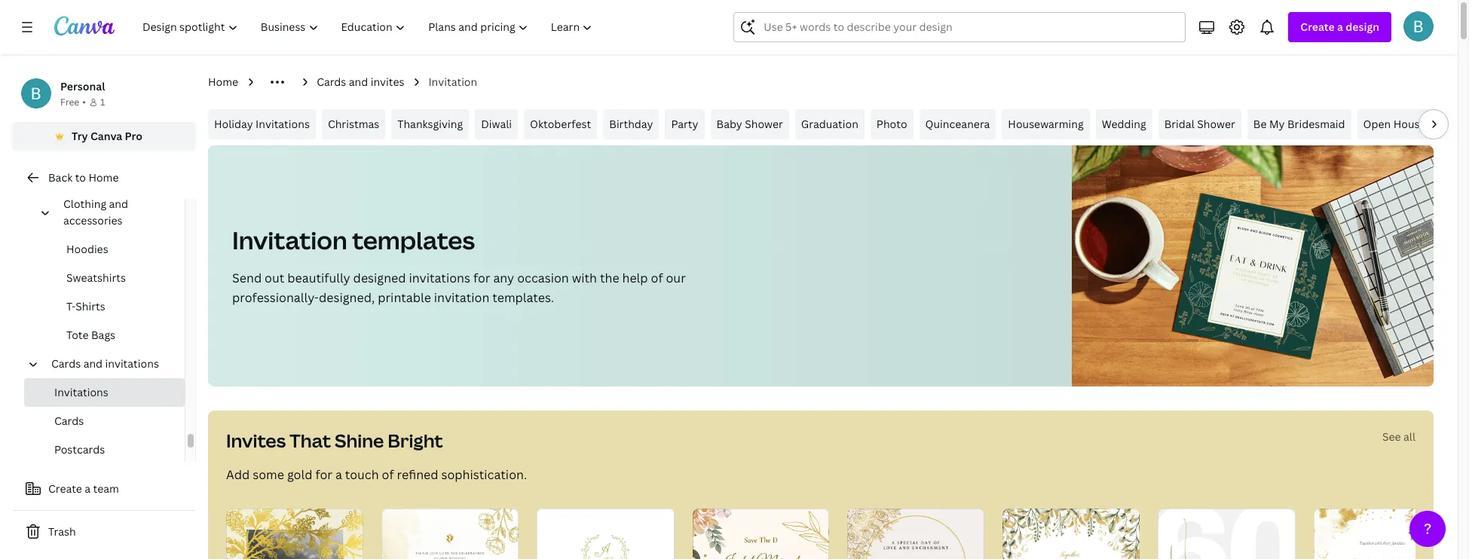 Task type: describe. For each thing, give the bounding box(es) containing it.
gold rustic wedding invitation image
[[381, 509, 518, 559]]

invites
[[226, 428, 286, 453]]

cards and invitations link
[[45, 350, 176, 379]]

christmas
[[328, 117, 379, 131]]

send
[[232, 270, 262, 287]]

sweatshirts
[[66, 271, 126, 285]]

tote
[[66, 328, 89, 342]]

a for design
[[1338, 20, 1344, 34]]

party link
[[665, 109, 705, 139]]

bags
[[91, 328, 115, 342]]

invitations inside send out beautifully designed invitations for any occasion with the help of our professionally-designed, printable invitation templates.
[[409, 270, 470, 287]]

thanksgiving link
[[392, 109, 469, 139]]

create a design button
[[1289, 12, 1392, 42]]

see all
[[1383, 430, 1416, 444]]

2 vertical spatial cards
[[54, 414, 84, 428]]

team
[[93, 482, 119, 496]]

t-shirts
[[66, 299, 105, 314]]

occasion
[[517, 270, 569, 287]]

invitation
[[434, 290, 490, 306]]

bridesmaid
[[1288, 117, 1346, 131]]

see all link
[[1383, 430, 1416, 444]]

clothing
[[63, 197, 106, 211]]

hoodies link
[[36, 235, 185, 264]]

tote bags
[[66, 328, 115, 342]]

party
[[671, 117, 699, 131]]

add some gold for a touch of refined sophistication.
[[226, 467, 527, 483]]

back
[[48, 170, 73, 185]]

bridal shower link
[[1159, 109, 1242, 139]]

1 vertical spatial invitations
[[54, 385, 108, 400]]

our
[[666, 270, 686, 287]]

thanksgiving
[[398, 117, 463, 131]]

brad klo image
[[1404, 11, 1434, 41]]

designed,
[[319, 290, 375, 306]]

some
[[253, 467, 284, 483]]

all
[[1404, 430, 1416, 444]]

invites
[[371, 75, 404, 89]]

shower for bridal shower
[[1197, 117, 1236, 131]]

t-
[[66, 299, 76, 314]]

cards and invitations
[[51, 357, 159, 371]]

designed
[[353, 270, 406, 287]]

try canva pro button
[[12, 122, 196, 151]]

accessories
[[63, 213, 123, 228]]

professionally-
[[232, 290, 319, 306]]

tote bags link
[[36, 321, 185, 350]]

any
[[493, 270, 514, 287]]

photo
[[877, 117, 908, 131]]

back to home
[[48, 170, 119, 185]]

photo link
[[871, 109, 914, 139]]

beige and gold floral wedding invitation image
[[693, 509, 830, 559]]

birthday link
[[603, 109, 659, 139]]

invitation for invitation templates
[[232, 224, 347, 256]]

holiday invitations
[[214, 117, 310, 131]]

quinceanera link
[[920, 109, 996, 139]]

bridal shower
[[1165, 117, 1236, 131]]

quinceanera
[[926, 117, 990, 131]]

clothing and accessories
[[63, 197, 128, 228]]

sweatshirts link
[[36, 264, 185, 293]]

for inside send out beautifully designed invitations for any occasion with the help of our professionally-designed, printable invitation templates.
[[473, 270, 490, 287]]

see
[[1383, 430, 1401, 444]]

home link
[[208, 74, 238, 90]]

invitations inside cards and invitations link
[[105, 357, 159, 371]]

send out beautifully designed invitations for any occasion with the help of our professionally-designed, printable invitation templates.
[[232, 270, 686, 306]]

wedding
[[1102, 117, 1147, 131]]

neutral gold elegant calligraphy birthday invitation image
[[1158, 509, 1296, 559]]

graduation link
[[795, 109, 865, 139]]

holiday invitations link
[[208, 109, 316, 139]]

bright
[[388, 428, 443, 453]]

invitation for invitation
[[429, 75, 477, 89]]

trash link
[[12, 517, 196, 547]]

a for team
[[85, 482, 91, 496]]

t-shirts link
[[36, 293, 185, 321]]

hoodies
[[66, 242, 108, 256]]

and for invites
[[349, 75, 368, 89]]

be
[[1254, 117, 1267, 131]]

shine
[[335, 428, 384, 453]]

touch
[[345, 467, 379, 483]]

trash
[[48, 525, 76, 539]]

back to home link
[[12, 163, 196, 193]]

Search search field
[[764, 13, 1177, 41]]



Task type: locate. For each thing, give the bounding box(es) containing it.
a left team
[[85, 482, 91, 496]]

diwali
[[481, 117, 512, 131]]

cards up postcards at the left of page
[[54, 414, 84, 428]]

for right gold
[[315, 467, 332, 483]]

shower
[[745, 117, 783, 131], [1197, 117, 1236, 131]]

invites that shine bright
[[226, 428, 443, 453]]

house
[[1394, 117, 1426, 131]]

templates
[[352, 224, 475, 256]]

1 vertical spatial create
[[48, 482, 82, 496]]

create a design
[[1301, 20, 1380, 34]]

top level navigation element
[[133, 12, 606, 42]]

0 horizontal spatial invitations
[[105, 357, 159, 371]]

2 shower from the left
[[1197, 117, 1236, 131]]

beautifully
[[287, 270, 350, 287]]

be my bridesmaid link
[[1248, 109, 1352, 139]]

with
[[572, 270, 597, 287]]

clothing and accessories button
[[57, 190, 176, 235]]

1 horizontal spatial create
[[1301, 20, 1335, 34]]

cards link
[[24, 407, 185, 436]]

invitations
[[256, 117, 310, 131], [54, 385, 108, 400]]

for left any
[[473, 270, 490, 287]]

open house
[[1364, 117, 1426, 131]]

graduation
[[801, 117, 859, 131]]

that
[[290, 428, 331, 453]]

•
[[82, 96, 86, 109]]

out
[[265, 270, 285, 287]]

create inside create a team button
[[48, 482, 82, 496]]

open
[[1364, 117, 1391, 131]]

add
[[226, 467, 250, 483]]

0 vertical spatial invitations
[[409, 270, 470, 287]]

refined
[[397, 467, 438, 483]]

christmas link
[[322, 109, 385, 139]]

0 vertical spatial invitations
[[256, 117, 310, 131]]

a
[[1338, 20, 1344, 34], [335, 467, 342, 483], [85, 482, 91, 496]]

0 horizontal spatial home
[[89, 170, 119, 185]]

1 vertical spatial home
[[89, 170, 119, 185]]

a left design
[[1338, 20, 1344, 34]]

create a team
[[48, 482, 119, 496]]

oktoberfest
[[530, 117, 591, 131]]

0 horizontal spatial invitations
[[54, 385, 108, 400]]

1 vertical spatial cards
[[51, 357, 81, 371]]

invitation templates
[[232, 224, 475, 256]]

templates.
[[493, 290, 554, 306]]

free •
[[60, 96, 86, 109]]

None search field
[[734, 12, 1186, 42]]

invitations right holiday
[[256, 117, 310, 131]]

sophistication.
[[441, 467, 527, 483]]

a inside create a design dropdown button
[[1338, 20, 1344, 34]]

create left design
[[1301, 20, 1335, 34]]

white and gold minimalist wedding invitation image
[[848, 509, 985, 559]]

0 vertical spatial and
[[349, 75, 368, 89]]

white and gold elegant wedding invitation image
[[537, 509, 674, 559]]

1
[[100, 96, 105, 109]]

pro
[[125, 129, 142, 143]]

0 horizontal spatial invitation
[[232, 224, 347, 256]]

1 shower from the left
[[745, 117, 783, 131]]

0 vertical spatial home
[[208, 75, 238, 89]]

shirts
[[76, 299, 105, 314]]

a left the touch
[[335, 467, 342, 483]]

gold green rustic floral wedding invitation free image
[[1003, 509, 1140, 559]]

bridal
[[1165, 117, 1195, 131]]

invitations inside holiday invitations "link"
[[256, 117, 310, 131]]

baby
[[717, 117, 743, 131]]

postcards
[[54, 443, 105, 457]]

1 horizontal spatial of
[[651, 270, 663, 287]]

and left invites
[[349, 75, 368, 89]]

help
[[622, 270, 648, 287]]

shower right bridal
[[1197, 117, 1236, 131]]

1 horizontal spatial for
[[473, 270, 490, 287]]

1 vertical spatial of
[[382, 467, 394, 483]]

personal
[[60, 79, 105, 93]]

1 horizontal spatial invitations
[[409, 270, 470, 287]]

1 horizontal spatial home
[[208, 75, 238, 89]]

2 horizontal spatial a
[[1338, 20, 1344, 34]]

and inside cards and invitations link
[[83, 357, 103, 371]]

0 horizontal spatial create
[[48, 482, 82, 496]]

design
[[1346, 20, 1380, 34]]

and inside clothing and accessories
[[109, 197, 128, 211]]

holiday
[[214, 117, 253, 131]]

oktoberfest link
[[524, 109, 597, 139]]

1 horizontal spatial invitation
[[429, 75, 477, 89]]

birthday
[[609, 117, 653, 131]]

a inside create a team button
[[85, 482, 91, 496]]

1 vertical spatial invitation
[[232, 224, 347, 256]]

gold
[[287, 467, 312, 483]]

create for create a design
[[1301, 20, 1335, 34]]

create for create a team
[[48, 482, 82, 496]]

0 horizontal spatial and
[[83, 357, 103, 371]]

postcards link
[[24, 436, 185, 464]]

0 vertical spatial of
[[651, 270, 663, 287]]

cards up christmas
[[317, 75, 346, 89]]

create left team
[[48, 482, 82, 496]]

to
[[75, 170, 86, 185]]

0 horizontal spatial for
[[315, 467, 332, 483]]

1 horizontal spatial shower
[[1197, 117, 1236, 131]]

of left our
[[651, 270, 663, 287]]

0 vertical spatial invitation
[[429, 75, 477, 89]]

white gold romantic floral wedding invitation image
[[1314, 509, 1451, 559]]

try
[[72, 129, 88, 143]]

diwali link
[[475, 109, 518, 139]]

1 vertical spatial invitations
[[105, 357, 159, 371]]

and for invitations
[[83, 357, 103, 371]]

invitations down tote bags link
[[105, 357, 159, 371]]

invitations
[[409, 270, 470, 287], [105, 357, 159, 371]]

invitation up out
[[232, 224, 347, 256]]

try canva pro
[[72, 129, 142, 143]]

and
[[349, 75, 368, 89], [109, 197, 128, 211], [83, 357, 103, 371]]

yellow and gold couple photo rustic collage wedding invitation image
[[226, 509, 363, 559]]

of inside send out beautifully designed invitations for any occasion with the help of our professionally-designed, printable invitation templates.
[[651, 270, 663, 287]]

cards for cards and invitations
[[51, 357, 81, 371]]

home
[[208, 75, 238, 89], [89, 170, 119, 185]]

invitations up cards link
[[54, 385, 108, 400]]

be my bridesmaid
[[1254, 117, 1346, 131]]

1 horizontal spatial and
[[109, 197, 128, 211]]

housewarming
[[1008, 117, 1084, 131]]

and for accessories
[[109, 197, 128, 211]]

open house link
[[1358, 109, 1432, 139]]

1 vertical spatial and
[[109, 197, 128, 211]]

printable
[[378, 290, 431, 306]]

0 horizontal spatial of
[[382, 467, 394, 483]]

housewarming link
[[1002, 109, 1090, 139]]

and down tote bags
[[83, 357, 103, 371]]

of right the touch
[[382, 467, 394, 483]]

2 vertical spatial and
[[83, 357, 103, 371]]

invitation up thanksgiving
[[429, 75, 477, 89]]

create inside create a design dropdown button
[[1301, 20, 1335, 34]]

baby shower link
[[711, 109, 789, 139]]

and down back to home link on the top left
[[109, 197, 128, 211]]

invitations up invitation
[[409, 270, 470, 287]]

home right to
[[89, 170, 119, 185]]

home up holiday
[[208, 75, 238, 89]]

shower right baby
[[745, 117, 783, 131]]

1 horizontal spatial a
[[335, 467, 342, 483]]

cards down tote
[[51, 357, 81, 371]]

0 horizontal spatial shower
[[745, 117, 783, 131]]

0 vertical spatial cards
[[317, 75, 346, 89]]

of
[[651, 270, 663, 287], [382, 467, 394, 483]]

my
[[1270, 117, 1285, 131]]

the
[[600, 270, 619, 287]]

baby shower
[[717, 117, 783, 131]]

shower for baby shower
[[745, 117, 783, 131]]

0 vertical spatial create
[[1301, 20, 1335, 34]]

cards for cards and invites
[[317, 75, 346, 89]]

1 vertical spatial for
[[315, 467, 332, 483]]

0 vertical spatial for
[[473, 270, 490, 287]]

1 horizontal spatial invitations
[[256, 117, 310, 131]]

free
[[60, 96, 79, 109]]

2 horizontal spatial and
[[349, 75, 368, 89]]

0 horizontal spatial a
[[85, 482, 91, 496]]



Task type: vqa. For each thing, say whether or not it's contained in the screenshot.
Home
yes



